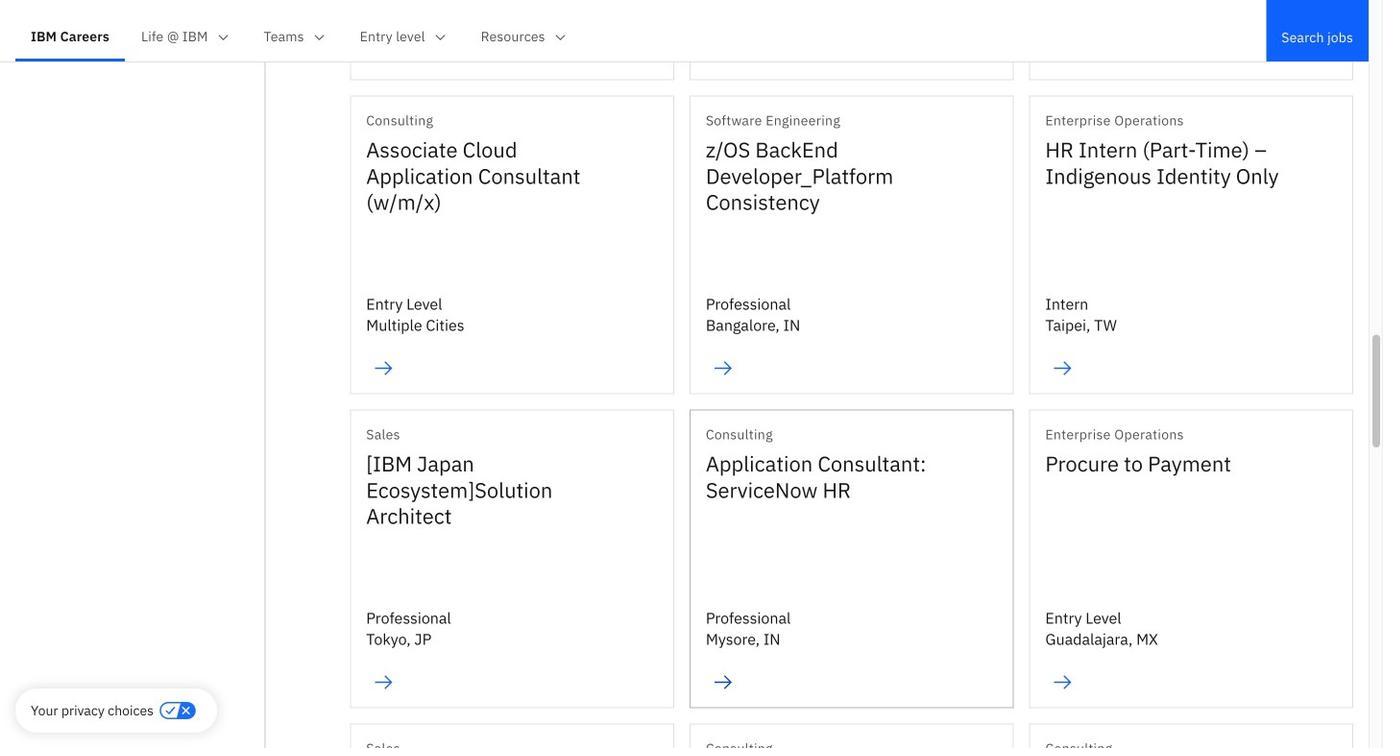 Task type: describe. For each thing, give the bounding box(es) containing it.
your privacy choices element
[[31, 701, 154, 722]]



